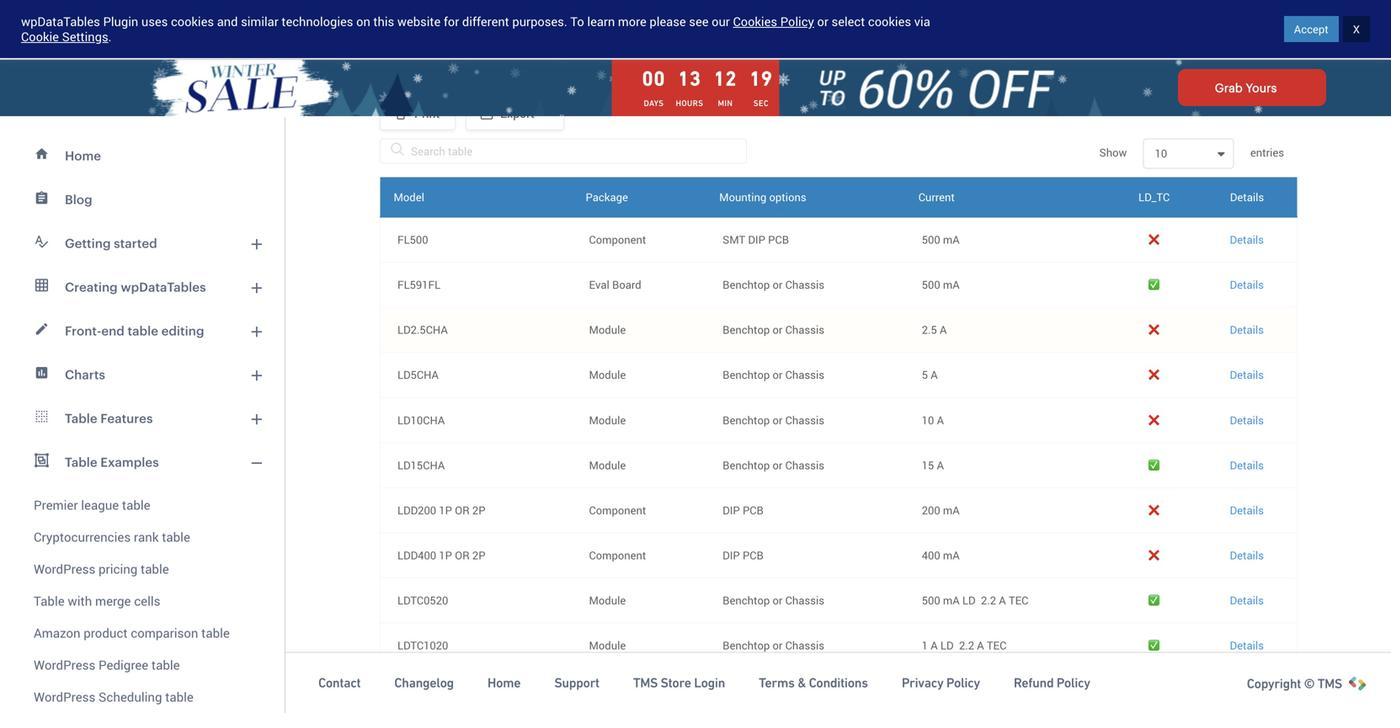 Task type: locate. For each thing, give the bounding box(es) containing it.
changelog
[[394, 676, 454, 691]]

0 vertical spatial 2p
[[472, 503, 486, 518]]

7 chassis from the top
[[785, 638, 825, 653]]

purposes.
[[512, 13, 567, 30]]

dip pcb for 200 ma
[[723, 503, 764, 518]]

1p right 'ldd400'
[[439, 548, 452, 563]]

10 details from the top
[[1230, 593, 1264, 608]]

tec up refund
[[1009, 593, 1029, 608]]

1 horizontal spatial nothing
[[823, 3, 862, 18]]

2 ❌ from the top
[[1149, 322, 1160, 337]]

privacy
[[902, 676, 944, 691]]

10 up ld_tc
[[1155, 146, 1167, 161]]

cookies
[[733, 13, 777, 30]]

400
[[922, 548, 940, 563]]

policy inside the privacy policy link
[[947, 676, 980, 691]]

details: activate to sort column ascending element
[[1197, 177, 1297, 217]]

0 vertical spatial home link
[[10, 134, 275, 178]]

10 for 10
[[1155, 146, 1167, 161]]

500 ma down current
[[922, 232, 960, 247]]

package button
[[595, 0, 781, 25]]

0 vertical spatial package
[[668, 1, 717, 17]]

package for package button
[[668, 1, 717, 17]]

1 up privacy
[[922, 638, 928, 653]]

benchtop or chassis for 2.5 a
[[723, 322, 825, 337]]

1 horizontal spatial 1
[[922, 638, 928, 653]]

component for ldd400 1p or 2p
[[589, 548, 646, 563]]

6 details from the top
[[1230, 412, 1264, 428]]

0 horizontal spatial tec
[[987, 638, 1007, 653]]

technologies
[[282, 13, 353, 30]]

benchtop for 15 a
[[723, 458, 770, 473]]

3 details link from the top
[[1230, 322, 1264, 337]]

2p down ldd200 1p or 2p
[[472, 548, 486, 563]]

2 cookies from the left
[[868, 13, 911, 30]]

merge
[[95, 592, 131, 610]]

tms
[[633, 676, 658, 691], [1318, 676, 1342, 691]]

package down search table search field
[[586, 189, 628, 205]]

1 vertical spatial component
[[589, 503, 646, 518]]

table up cells
[[141, 560, 169, 578]]

details link for ld10cha
[[1230, 412, 1264, 428]]

export
[[500, 105, 535, 121]]

0 vertical spatial dip pcb
[[723, 503, 764, 518]]

details link for ld15cha
[[1230, 458, 1264, 473]]

4 ma from the top
[[943, 548, 960, 563]]

0 vertical spatial home
[[65, 148, 101, 163]]

1 ✅ from the top
[[1149, 277, 1160, 292]]

premier league table
[[34, 496, 150, 514]]

2 benchtop from the top
[[723, 322, 770, 337]]

package up search form search box
[[668, 1, 717, 17]]

wordpress down wordpress pedigree table
[[34, 688, 95, 706]]

2 or from the top
[[455, 548, 470, 563]]

500 ma for benchtop or chassis
[[922, 277, 960, 292]]

2 nothing selected from the left
[[823, 3, 906, 18]]

1p
[[439, 503, 452, 518], [439, 548, 452, 563]]

9 details from the top
[[1230, 548, 1264, 563]]

ma right 400
[[943, 548, 960, 563]]

a for 15 a
[[937, 458, 944, 473]]

details
[[1230, 189, 1264, 205], [1230, 232, 1264, 247], [1230, 277, 1264, 292], [1230, 322, 1264, 337], [1230, 367, 1264, 383], [1230, 412, 1264, 428], [1230, 458, 1264, 473], [1230, 503, 1264, 518], [1230, 548, 1264, 563], [1230, 593, 1264, 608], [1230, 638, 1264, 653]]

0 vertical spatial tec
[[1009, 593, 1029, 608]]

policy inside refund policy link
[[1057, 676, 1090, 691]]

getting
[[65, 236, 111, 251]]

5 ma from the top
[[943, 593, 960, 608]]

1 vertical spatial 500
[[922, 277, 940, 292]]

ma up 2.5 a
[[943, 277, 960, 292]]

00
[[642, 67, 666, 90]]

2 details link from the top
[[1230, 277, 1264, 292]]

selected right this
[[435, 3, 477, 18]]

grab
[[1215, 81, 1243, 94]]

1 a ld  2.2 a tec
[[922, 638, 1007, 653]]

grab yours link
[[1178, 69, 1326, 106]]

500 up 2.5
[[922, 277, 940, 292]]

table up premier league table
[[65, 455, 97, 470]]

1 benchtop or chassis from the top
[[723, 277, 825, 292]]

a up '1 a ld  2.2 a tec'
[[999, 593, 1006, 608]]

benchtop for 1 a ld  2.2 a tec
[[723, 638, 770, 653]]

3 benchtop or chassis from the top
[[723, 367, 825, 383]]

❌ for 10 a
[[1149, 412, 1160, 428]]

ma right 200
[[943, 503, 960, 518]]

amazon product comparison table
[[34, 624, 230, 642]]

on
[[356, 13, 370, 30]]

6 details link from the top
[[1230, 458, 1264, 473]]

1 vertical spatial wpdatatables
[[121, 280, 206, 294]]

a right 15
[[937, 458, 944, 473]]

5 benchtop or chassis from the top
[[723, 458, 825, 473]]

table features
[[65, 411, 153, 426]]

1 nothing selected button from the left
[[393, 0, 565, 26]]

500 ma up 2.5 a
[[922, 277, 960, 292]]

ma for fl591fl
[[943, 277, 960, 292]]

13
[[678, 67, 701, 90]]

details link for ldtc0520
[[1230, 593, 1264, 608]]

1 vertical spatial tec
[[987, 638, 1007, 653]]

home link up 32 at the bottom left
[[488, 675, 521, 692]]

7 benchtop from the top
[[723, 638, 770, 653]]

4 chassis from the top
[[785, 412, 825, 428]]

4 details link from the top
[[1230, 367, 1264, 383]]

1 left to
[[446, 694, 452, 710]]

a for 5 a
[[931, 367, 938, 383]]

0 horizontal spatial cookies
[[171, 13, 214, 30]]

model
[[394, 189, 424, 205]]

to
[[570, 13, 584, 30]]

1 vertical spatial home link
[[488, 675, 521, 692]]

500 ma for smt dip pcb
[[922, 232, 960, 247]]

table examples
[[65, 455, 159, 470]]

0 vertical spatial 500 ma
[[922, 232, 960, 247]]

benchtop or chassis for 500 ma
[[723, 277, 825, 292]]

6 ❌ from the top
[[1149, 548, 1160, 563]]

of
[[485, 694, 496, 710]]

wpdatatables inside 'wpdatatables plugin uses cookies and similar technologies on this website for different purposes. to learn more please see our cookies policy or select cookies via cookie settings .'
[[21, 13, 100, 30]]

wordpress inside 'link'
[[34, 688, 95, 706]]

tms right ©
[[1318, 676, 1342, 691]]

2 horizontal spatial 1
[[1086, 692, 1093, 708]]

details link for fl500
[[1230, 232, 1264, 247]]

1 vertical spatial wordpress
[[34, 656, 95, 674]]

a right "5"
[[931, 367, 938, 383]]

table down charts on the bottom of page
[[65, 411, 97, 426]]

0 horizontal spatial wpdatatables
[[21, 13, 100, 30]]

table right end
[[128, 323, 158, 338]]

4 module from the top
[[589, 458, 626, 473]]

nothing
[[393, 3, 433, 18], [823, 3, 862, 18]]

contact
[[318, 676, 361, 691]]

1 horizontal spatial wpdatatables
[[121, 280, 206, 294]]

2 500 from the top
[[922, 277, 940, 292]]

2.2 up the privacy policy link
[[959, 638, 974, 653]]

nothing right cookies policy link
[[823, 3, 862, 18]]

module for ld5cha
[[589, 367, 626, 383]]

10 for 10 a
[[922, 412, 934, 428]]

table
[[65, 411, 97, 426], [65, 455, 97, 470], [34, 592, 65, 610]]

©
[[1304, 676, 1315, 691]]

10 inside button
[[1155, 146, 1167, 161]]

mounting
[[719, 189, 767, 205]]

wpdatatables up editing
[[121, 280, 206, 294]]

1p for ldd400
[[439, 548, 452, 563]]

0 vertical spatial 500
[[922, 232, 940, 247]]

1 down the refund policy
[[1086, 692, 1093, 708]]

dip
[[748, 232, 765, 247], [723, 503, 740, 518], [723, 548, 740, 563]]

table up cryptocurrencies rank table "link"
[[122, 496, 150, 514]]

premier
[[34, 496, 78, 514]]

3 chassis from the top
[[785, 367, 825, 383]]

2 benchtop or chassis from the top
[[723, 322, 825, 337]]

✅ for 15 a
[[1149, 458, 1160, 473]]

1 horizontal spatial nothing selected button
[[823, 0, 995, 26]]

❌ for 5 a
[[1149, 367, 1160, 383]]

amazon
[[34, 624, 80, 642]]

support link
[[554, 675, 599, 692]]

mounting options: activate to sort column ascending element
[[706, 177, 905, 217]]

0 vertical spatial table
[[65, 411, 97, 426]]

a for 10 a
[[937, 412, 944, 428]]

benchtop for 5 a
[[723, 367, 770, 383]]

1 ma from the top
[[943, 232, 960, 247]]

tms left store
[[633, 676, 658, 691]]

or for ldd200 1p or 2p
[[455, 503, 470, 518]]

7 benchtop or chassis from the top
[[723, 638, 825, 653]]

8 details from the top
[[1230, 503, 1264, 518]]

1 vertical spatial 1p
[[439, 548, 452, 563]]

0 horizontal spatial package
[[586, 189, 628, 205]]

2 dip pcb from the top
[[723, 548, 764, 563]]

details for ld10cha
[[1230, 412, 1264, 428]]

15 a
[[922, 458, 944, 473]]

or inside 'wpdatatables plugin uses cookies and similar technologies on this website for different purposes. to learn more please see our cookies policy or select cookies via cookie settings .'
[[817, 13, 829, 30]]

6 benchtop from the top
[[723, 593, 770, 608]]

policy for refund policy
[[1057, 676, 1090, 691]]

or
[[817, 13, 829, 30], [773, 277, 783, 292], [773, 322, 783, 337], [773, 367, 783, 383], [773, 412, 783, 428], [773, 458, 783, 473], [773, 593, 783, 608], [773, 638, 783, 653]]

1 horizontal spatial home link
[[488, 675, 521, 692]]

2 component from the top
[[589, 503, 646, 518]]

2 vertical spatial pcb
[[743, 548, 764, 563]]

1 vertical spatial package
[[586, 189, 628, 205]]

table features link
[[10, 397, 275, 440]]

1 dip pcb from the top
[[723, 503, 764, 518]]

benchtop for 10 a
[[723, 412, 770, 428]]

table for rank
[[162, 528, 190, 546]]

component for ldd200 1p or 2p
[[589, 503, 646, 518]]

min
[[718, 99, 733, 108]]

or for 500 ma ld  2.2 a tec
[[773, 593, 783, 608]]

chassis for 500 ma
[[785, 277, 825, 292]]

11 details from the top
[[1230, 638, 1264, 653]]

or right 'ldd400'
[[455, 548, 470, 563]]

1 horizontal spatial package
[[668, 1, 717, 17]]

package: activate to sort column ascending element
[[572, 177, 706, 217]]

details link for ld5cha
[[1230, 367, 1264, 383]]

chassis
[[785, 277, 825, 292], [785, 322, 825, 337], [785, 367, 825, 383], [785, 412, 825, 428], [785, 458, 825, 473], [785, 593, 825, 608], [785, 638, 825, 653]]

1 component from the top
[[589, 232, 646, 247]]

✅ for 500 ma ld  2.2 a tec
[[1149, 593, 1160, 608]]

8 details link from the top
[[1230, 548, 1264, 563]]

1 vertical spatial 2p
[[472, 548, 486, 563]]

6 module from the top
[[589, 638, 626, 653]]

wpdatatables left .
[[21, 13, 100, 30]]

details link for ldtc1020
[[1230, 638, 1264, 653]]

3 module from the top
[[589, 412, 626, 428]]

5 ❌ from the top
[[1149, 503, 1160, 518]]

wordpress for wordpress pedigree table
[[34, 656, 95, 674]]

eval
[[589, 277, 610, 292]]

0 horizontal spatial home link
[[10, 134, 275, 178]]

5 benchtop from the top
[[723, 458, 770, 473]]

show
[[1100, 145, 1130, 160]]

model: activate to sort column ascending element
[[380, 177, 572, 217]]

10 up 15
[[922, 412, 934, 428]]

2 2p from the top
[[472, 548, 486, 563]]

2 vertical spatial dip
[[723, 548, 740, 563]]

hours
[[676, 99, 703, 108]]

0 horizontal spatial 10
[[469, 694, 482, 710]]

7 details from the top
[[1230, 458, 1264, 473]]

wordpress for wordpress pricing table
[[34, 560, 95, 578]]

table inside 'link'
[[165, 688, 194, 706]]

ma down 400 ma
[[943, 593, 960, 608]]

1 wordpress from the top
[[34, 560, 95, 578]]

scheduling
[[99, 688, 162, 706]]

9 details link from the top
[[1230, 593, 1264, 608]]

500 down current
[[922, 232, 940, 247]]

cookies left "and"
[[171, 13, 214, 30]]

2 500 ma from the top
[[922, 277, 960, 292]]

home up blog
[[65, 148, 101, 163]]

please
[[650, 13, 686, 30]]

dip pcb
[[723, 503, 764, 518], [723, 548, 764, 563]]

a up 15 a
[[937, 412, 944, 428]]

0 horizontal spatial nothing selected
[[393, 3, 477, 18]]

2 vertical spatial 500
[[922, 593, 940, 608]]

1 horizontal spatial tms
[[1318, 676, 1342, 691]]

3 ❌ from the top
[[1149, 367, 1160, 383]]

Search table search field
[[380, 139, 747, 164]]

3 benchtop from the top
[[723, 367, 770, 383]]

2 horizontal spatial 10
[[1155, 146, 1167, 161]]

tms store login
[[633, 676, 725, 691]]

package
[[668, 1, 717, 17], [586, 189, 628, 205]]

3 details from the top
[[1230, 277, 1264, 292]]

5 details link from the top
[[1230, 412, 1264, 428]]

wordpress up with
[[34, 560, 95, 578]]

examples
[[100, 455, 159, 470]]

get
[[1266, 21, 1285, 37]]

1 vertical spatial 10
[[922, 412, 934, 428]]

selected left via
[[865, 3, 906, 18]]

table down the wordpress pedigree table link
[[165, 688, 194, 706]]

editing
[[161, 323, 204, 338]]

0 vertical spatial wordpress
[[34, 560, 95, 578]]

policy down '1 a ld  2.2 a tec'
[[947, 676, 980, 691]]

wordpress scheduling table link
[[10, 681, 275, 713]]

2 ✅ from the top
[[1149, 458, 1160, 473]]

3 ma from the top
[[943, 503, 960, 518]]

details link for ld2.5cha
[[1230, 322, 1264, 337]]

1 2p from the top
[[472, 503, 486, 518]]

3 500 from the top
[[922, 593, 940, 608]]

wpdatatables plugin uses cookies and similar technologies on this website for different purposes. to learn more please see our cookies policy or select cookies via cookie settings .
[[21, 13, 930, 45]]

2 nothing from the left
[[823, 3, 862, 18]]

0 vertical spatial wpdatatables
[[21, 13, 100, 30]]

1 horizontal spatial entries
[[1248, 145, 1284, 160]]

module for ldtc1020
[[589, 638, 626, 653]]

1 vertical spatial table
[[65, 455, 97, 470]]

10 left of
[[469, 694, 482, 710]]

or for 2.5 a
[[773, 322, 783, 337]]

1 horizontal spatial 2.2
[[981, 593, 996, 608]]

0 horizontal spatial policy
[[780, 13, 814, 30]]

details link for ldd400 1p or 2p
[[1230, 548, 1264, 563]]

a right 2.5
[[940, 322, 947, 337]]

2 1p from the top
[[439, 548, 452, 563]]

entries right 32 at the bottom left
[[515, 694, 551, 710]]

0 vertical spatial or
[[455, 503, 470, 518]]

tec down 500 ma ld  2.2 a tec
[[987, 638, 1007, 653]]

1 vertical spatial pcb
[[743, 503, 764, 518]]

1 vertical spatial 500 ma
[[922, 277, 960, 292]]

dip pcb for 400 ma
[[723, 548, 764, 563]]

2 horizontal spatial policy
[[1057, 676, 1090, 691]]

0 horizontal spatial selected
[[435, 3, 477, 18]]

2 module from the top
[[589, 367, 626, 383]]

❌
[[1149, 232, 1160, 247], [1149, 322, 1160, 337], [1149, 367, 1160, 383], [1149, 412, 1160, 428], [1149, 503, 1160, 518], [1149, 548, 1160, 563]]

4 details from the top
[[1230, 322, 1264, 337]]

table right rank
[[162, 528, 190, 546]]

benchtop or chassis for 1 a ld  2.2 a tec
[[723, 638, 825, 653]]

500 for eval board
[[922, 277, 940, 292]]

0 vertical spatial 1p
[[439, 503, 452, 518]]

2 wordpress from the top
[[34, 656, 95, 674]]

2 vertical spatial wordpress
[[34, 688, 95, 706]]

1 nothing selected from the left
[[393, 3, 477, 18]]

table down 'comparison'
[[152, 656, 180, 674]]

ma down current
[[943, 232, 960, 247]]

1 chassis from the top
[[785, 277, 825, 292]]

ld2.5cha
[[397, 322, 448, 337]]

details for ld2.5cha
[[1230, 322, 1264, 337]]

table inside "link"
[[162, 528, 190, 546]]

500 down 400
[[922, 593, 940, 608]]

cookies left via
[[868, 13, 911, 30]]

ma for ldtc0520
[[943, 593, 960, 608]]

package inside button
[[668, 1, 717, 17]]

2p up ldd400 1p or 2p
[[472, 503, 486, 518]]

1 vertical spatial home
[[488, 676, 521, 691]]

3 wordpress from the top
[[34, 688, 95, 706]]

table left with
[[34, 592, 65, 610]]

table for scheduling
[[165, 688, 194, 706]]

1 vertical spatial or
[[455, 548, 470, 563]]

benchtop for 2.5 a
[[723, 322, 770, 337]]

table for table features
[[65, 411, 97, 426]]

table for table with merge cells
[[34, 592, 65, 610]]

or for 5 a
[[773, 367, 783, 383]]

1 horizontal spatial 10
[[922, 412, 934, 428]]

copyright
[[1247, 676, 1301, 691]]

0 horizontal spatial 2.2
[[959, 638, 974, 653]]

1 horizontal spatial policy
[[947, 676, 980, 691]]

2.2 up '1 a ld  2.2 a tec'
[[981, 593, 996, 608]]

entries up the details: activate to sort column ascending element
[[1248, 145, 1284, 160]]

cookies policy link
[[733, 13, 814, 30]]

1 vertical spatial dip pcb
[[723, 548, 764, 563]]

3 component from the top
[[589, 548, 646, 563]]

1
[[922, 638, 928, 653], [1086, 692, 1093, 708], [446, 694, 452, 710]]

2 details from the top
[[1230, 232, 1264, 247]]

creating wpdatatables link
[[10, 265, 275, 309]]

yours
[[1246, 81, 1277, 94]]

options
[[769, 189, 806, 205]]

5 module from the top
[[589, 593, 626, 608]]

component for fl500
[[589, 232, 646, 247]]

6 benchtop or chassis from the top
[[723, 593, 825, 608]]

2 ma from the top
[[943, 277, 960, 292]]

1 500 ma from the top
[[922, 232, 960, 247]]

policy right cookies
[[780, 13, 814, 30]]

a up the privacy policy link
[[931, 638, 938, 653]]

ldd400 1p or 2p
[[397, 548, 486, 563]]

1 module from the top
[[589, 322, 626, 337]]

nothing left for
[[393, 3, 433, 18]]

1 ❌ from the top
[[1149, 232, 1160, 247]]

1 or from the top
[[455, 503, 470, 518]]

policy right refund
[[1057, 676, 1090, 691]]

for
[[444, 13, 459, 30]]

ldd200
[[397, 503, 436, 518]]

0 vertical spatial component
[[589, 232, 646, 247]]

home up 32 at the bottom left
[[488, 676, 521, 691]]

ma for ldd400 1p or 2p
[[943, 548, 960, 563]]

4 ✅ from the top
[[1149, 638, 1160, 653]]

1 details link from the top
[[1230, 232, 1264, 247]]

1 horizontal spatial home
[[488, 676, 521, 691]]

0 horizontal spatial entries
[[515, 694, 551, 710]]

1 nothing from the left
[[393, 3, 433, 18]]

0 vertical spatial 2.2
[[981, 593, 996, 608]]

tec
[[1009, 593, 1029, 608], [987, 638, 1007, 653]]

1 1p from the top
[[439, 503, 452, 518]]

0 horizontal spatial nothing selected button
[[393, 0, 565, 26]]

3 ✅ from the top
[[1149, 593, 1160, 608]]

2 vertical spatial table
[[34, 592, 65, 610]]

1 horizontal spatial tec
[[1009, 593, 1029, 608]]

0 vertical spatial dip
[[748, 232, 765, 247]]

7 details link from the top
[[1230, 503, 1264, 518]]

5 details from the top
[[1230, 367, 1264, 383]]

getting started
[[65, 236, 157, 251]]

front-
[[65, 323, 101, 338]]

0 horizontal spatial nothing
[[393, 3, 433, 18]]

settings
[[62, 28, 108, 45]]

tec for 1 a ld  2.2 a tec
[[987, 638, 1007, 653]]

2.2
[[981, 593, 996, 608], [959, 638, 974, 653]]

2 chassis from the top
[[785, 322, 825, 337]]

15
[[922, 458, 934, 473]]

wpdatatables inside creating wpdatatables link
[[121, 280, 206, 294]]

front-end table editing link
[[10, 309, 275, 353]]

see
[[689, 13, 709, 30]]

2.2 for a
[[959, 638, 974, 653]]

details for ld15cha
[[1230, 458, 1264, 473]]

1 vertical spatial dip
[[723, 503, 740, 518]]

or right ldd200
[[455, 503, 470, 518]]

4 benchtop or chassis from the top
[[723, 412, 825, 428]]

0 vertical spatial 10
[[1155, 146, 1167, 161]]

0 horizontal spatial tms
[[633, 676, 658, 691]]

blog
[[65, 192, 92, 207]]

2 nothing selected button from the left
[[823, 0, 995, 26]]

5 chassis from the top
[[785, 458, 825, 473]]

1 500 from the top
[[922, 232, 940, 247]]

4 benchtop from the top
[[723, 412, 770, 428]]

chassis for 5 a
[[785, 367, 825, 383]]

1 horizontal spatial nothing selected
[[823, 3, 906, 18]]

entries
[[1248, 145, 1284, 160], [515, 694, 551, 710]]

showing
[[397, 694, 443, 710]]

1 horizontal spatial cookies
[[868, 13, 911, 30]]

home
[[65, 148, 101, 163], [488, 676, 521, 691]]

eval board
[[589, 277, 641, 292]]

1p right ldd200
[[439, 503, 452, 518]]

6 chassis from the top
[[785, 593, 825, 608]]

policy for privacy policy
[[947, 676, 980, 691]]

4 ❌ from the top
[[1149, 412, 1160, 428]]

1 horizontal spatial selected
[[865, 3, 906, 18]]

2 vertical spatial component
[[589, 548, 646, 563]]

2p for ldd400 1p or 2p
[[472, 548, 486, 563]]

wordpress down amazon in the bottom of the page
[[34, 656, 95, 674]]

home link up blog
[[10, 134, 275, 178]]

x
[[1353, 21, 1360, 37]]

1 vertical spatial 2.2
[[959, 638, 974, 653]]

10 details link from the top
[[1230, 638, 1264, 653]]

chassis for 2.5 a
[[785, 322, 825, 337]]

1 benchtop from the top
[[723, 277, 770, 292]]



Task type: vqa. For each thing, say whether or not it's contained in the screenshot.
Creating Simple tables link
no



Task type: describe. For each thing, give the bounding box(es) containing it.
or for 500 ma
[[773, 277, 783, 292]]

accept
[[1294, 21, 1329, 37]]

&
[[798, 676, 806, 691]]

benchtop for 500 ma
[[723, 277, 770, 292]]

5
[[922, 367, 928, 383]]

❌ for 2.5 a
[[1149, 322, 1160, 337]]

wordpress pricing table
[[34, 560, 169, 578]]

our
[[712, 13, 730, 30]]

print
[[414, 105, 440, 121]]

benchtop or chassis for 500 ma ld  2.2 a tec
[[723, 593, 825, 608]]

module for ld10cha
[[589, 412, 626, 428]]

500 for component
[[922, 232, 940, 247]]

x button
[[1343, 16, 1370, 42]]

refund policy
[[1014, 676, 1090, 691]]

plugin
[[103, 13, 138, 30]]

dip for 200
[[723, 503, 740, 518]]

a down 500 ma ld  2.2 a tec
[[977, 638, 984, 653]]

❌ for 500 ma
[[1149, 232, 1160, 247]]

get started link
[[1219, 9, 1374, 50]]

started
[[1287, 21, 1327, 37]]

0 horizontal spatial 1
[[446, 694, 452, 710]]

ld10cha
[[397, 412, 445, 428]]

10 button
[[1155, 139, 1222, 168]]

started
[[114, 236, 157, 251]]

store
[[661, 676, 691, 691]]

blog link
[[10, 178, 275, 221]]

table for table examples
[[65, 455, 97, 470]]

print button
[[380, 96, 456, 130]]

charts
[[65, 367, 105, 382]]

2.2 for ma
[[981, 593, 996, 608]]

details for ldtc1020
[[1230, 638, 1264, 653]]

details link for fl591fl
[[1230, 277, 1264, 292]]

package for 'package: activate to sort column ascending' element in the top of the page
[[586, 189, 628, 205]]

wordpress pedigree table
[[34, 656, 180, 674]]

1 for 1
[[1086, 692, 1093, 708]]

a for 2.5 a
[[940, 322, 947, 337]]

front-end table editing
[[65, 323, 204, 338]]

ldd200 1p or 2p
[[397, 503, 486, 518]]

benchtop or chassis for 10 a
[[723, 412, 825, 428]]

a for 1 a ld  2.2 a tec
[[931, 638, 938, 653]]

creating wpdatatables
[[65, 280, 206, 294]]

days
[[644, 99, 664, 108]]

cookie
[[21, 28, 59, 45]]

table examples link
[[10, 440, 275, 484]]

ld_tc
[[1139, 189, 1170, 205]]

smt dip pcb
[[723, 232, 789, 247]]

0 vertical spatial pcb
[[768, 232, 789, 247]]

wordpress pedigree table link
[[10, 649, 275, 681]]

ma for fl500
[[943, 232, 960, 247]]

details for ldtc0520
[[1230, 593, 1264, 608]]

1 for 1 a ld  2.2 a tec
[[922, 638, 928, 653]]

product
[[84, 624, 128, 642]]

nothing selected for second nothing selected button from the right
[[393, 3, 477, 18]]

200
[[922, 503, 940, 518]]

table for pricing
[[141, 560, 169, 578]]

.
[[108, 28, 112, 45]]

1 details from the top
[[1230, 189, 1264, 205]]

❌ for 200 ma
[[1149, 503, 1160, 518]]

different
[[462, 13, 509, 30]]

getting started link
[[10, 221, 275, 265]]

fl591fl
[[397, 277, 441, 292]]

league
[[81, 496, 119, 514]]

copyright © tms
[[1247, 676, 1342, 691]]

cryptocurrencies rank table link
[[10, 521, 275, 553]]

or for ldd400 1p or 2p
[[455, 548, 470, 563]]

comparison
[[131, 624, 198, 642]]

✅ for 1 a ld  2.2 a tec
[[1149, 638, 1160, 653]]

ldtc1020
[[397, 638, 448, 653]]

5 a
[[922, 367, 938, 383]]

table for pedigree
[[152, 656, 180, 674]]

showing 1 to 10 of 32 entries
[[397, 694, 551, 710]]

pricing
[[99, 560, 138, 578]]

chassis for 500 ma ld  2.2 a tec
[[785, 593, 825, 608]]

table for end
[[128, 323, 158, 338]]

with
[[68, 592, 92, 610]]

chassis for 1 a ld  2.2 a tec
[[785, 638, 825, 653]]

privacy policy
[[902, 676, 980, 691]]

1 link
[[1075, 686, 1104, 711]]

nothing for second nothing selected button from the right
[[393, 3, 433, 18]]

table for league
[[122, 496, 150, 514]]

500 for module
[[922, 593, 940, 608]]

fl500
[[397, 232, 428, 247]]

more
[[618, 13, 647, 30]]

this
[[373, 13, 394, 30]]

19
[[750, 67, 773, 90]]

policy inside 'wpdatatables plugin uses cookies and similar technologies on this website for different purposes. to learn more please see our cookies policy or select cookies via cookie settings .'
[[780, 13, 814, 30]]

chassis for 10 a
[[785, 412, 825, 428]]

contact link
[[318, 675, 361, 692]]

ld_tc: activate to sort column ascending element
[[1111, 177, 1197, 217]]

dip for 400
[[723, 548, 740, 563]]

benchtop or chassis for 15 a
[[723, 458, 825, 473]]

nothing selected for 2nd nothing selected button from left
[[823, 3, 906, 18]]

sec
[[754, 99, 769, 108]]

module for ld15cha
[[589, 458, 626, 473]]

0 vertical spatial entries
[[1248, 145, 1284, 160]]

charts link
[[10, 353, 275, 397]]

wordpress scheduling table
[[34, 688, 194, 706]]

privacy policy link
[[902, 675, 980, 692]]

1 cookies from the left
[[171, 13, 214, 30]]

2p for ldd200 1p or 2p
[[472, 503, 486, 518]]

pcb for 200
[[743, 503, 764, 518]]

details for fl500
[[1230, 232, 1264, 247]]

terms & conditions link
[[759, 675, 868, 692]]

10 a
[[922, 412, 944, 428]]

details link for ldd200 1p or 2p
[[1230, 503, 1264, 518]]

pcb for 400
[[743, 548, 764, 563]]

0 horizontal spatial home
[[65, 148, 101, 163]]

ma for ldd200 1p or 2p
[[943, 503, 960, 518]]

1 vertical spatial entries
[[515, 694, 551, 710]]

2 vertical spatial 10
[[469, 694, 482, 710]]

via
[[914, 13, 930, 30]]

current: activate to sort column ascending element
[[905, 177, 1111, 217]]

mounting options
[[719, 189, 806, 205]]

creating
[[65, 280, 118, 294]]

premier league table link
[[10, 484, 275, 521]]

details for ldd200 1p or 2p
[[1230, 503, 1264, 518]]

table with merge cells link
[[10, 585, 275, 617]]

to
[[455, 694, 466, 710]]

wordpress pricing table link
[[10, 553, 275, 585]]

tec for 500 ma ld  2.2 a tec
[[1009, 593, 1029, 608]]

or for 15 a
[[773, 458, 783, 473]]

module for ldtc0520
[[589, 593, 626, 608]]

details for ldd400 1p or 2p
[[1230, 548, 1264, 563]]

table right 'comparison'
[[201, 624, 230, 642]]

1 selected from the left
[[435, 3, 477, 18]]

or for 10 a
[[773, 412, 783, 428]]

module for ld2.5cha
[[589, 322, 626, 337]]

wpdatatables - tables and charts manager wordpress plugin image
[[17, 14, 178, 45]]

❌ for 400 ma
[[1149, 548, 1160, 563]]

ldd400
[[397, 548, 436, 563]]

2 selected from the left
[[865, 3, 906, 18]]

or for 1 a ld  2.2 a tec
[[773, 638, 783, 653]]

ldtc0520
[[397, 593, 448, 608]]

chassis for 15 a
[[785, 458, 825, 473]]

Search form search field
[[354, 18, 919, 40]]

✅ for 500 ma
[[1149, 277, 1160, 292]]

2.5 a
[[922, 322, 947, 337]]

pedigree
[[99, 656, 148, 674]]

benchtop for 500 ma ld  2.2 a tec
[[723, 593, 770, 608]]

1p for ldd200
[[439, 503, 452, 518]]

changelog link
[[394, 675, 454, 692]]



